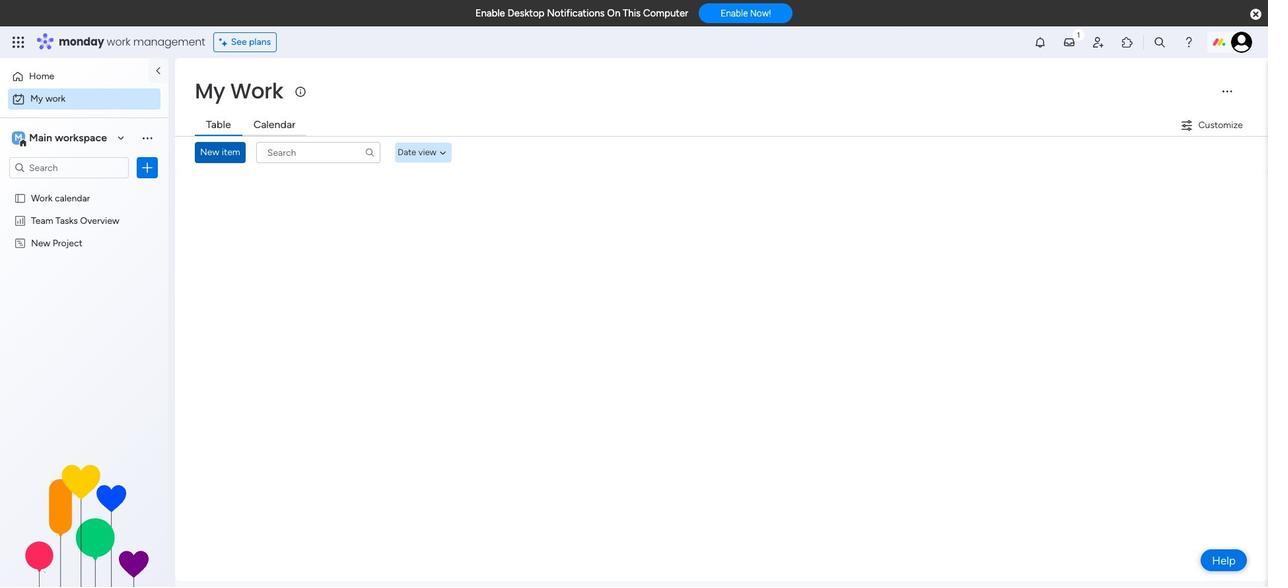 Task type: vqa. For each thing, say whether or not it's contained in the screenshot.
monday marketplace image
yes



Task type: locate. For each thing, give the bounding box(es) containing it.
option
[[8, 66, 141, 87], [8, 89, 160, 110], [0, 186, 168, 189]]

dapulse close image
[[1250, 8, 1261, 21]]

tab list
[[195, 115, 307, 136]]

1 tab from the left
[[195, 115, 242, 136]]

1 vertical spatial option
[[8, 89, 160, 110]]

2 tab from the left
[[242, 115, 307, 136]]

search image
[[364, 147, 375, 158]]

menu image
[[141, 131, 154, 144]]

options image
[[141, 161, 154, 174]]

tab
[[195, 115, 242, 136], [242, 115, 307, 136]]

help image
[[1182, 36, 1195, 49]]

list box
[[0, 184, 168, 432]]

invite members image
[[1092, 36, 1105, 49]]

workspace selection element
[[9, 127, 114, 148]]

None search field
[[256, 142, 380, 163]]

lottie animation element
[[0, 454, 168, 587]]

update feed image
[[1063, 36, 1076, 49]]

0 vertical spatial option
[[8, 66, 141, 87]]

search everything image
[[1153, 36, 1166, 49]]



Task type: describe. For each thing, give the bounding box(es) containing it.
jacob simon image
[[1231, 32, 1252, 53]]

notifications image
[[1034, 36, 1047, 49]]

public board image
[[14, 192, 26, 204]]

public dashboard image
[[14, 214, 26, 227]]

lottie animation image
[[0, 454, 168, 587]]

menu image
[[1221, 85, 1234, 98]]

Filter dashboard by text search field
[[256, 142, 380, 163]]

1 image
[[1073, 27, 1084, 42]]

2 vertical spatial option
[[0, 186, 168, 189]]

select product image
[[12, 36, 25, 49]]

Search in workspace field
[[28, 160, 110, 175]]

see plans image
[[219, 35, 231, 50]]

monday marketplace image
[[1121, 36, 1134, 49]]



